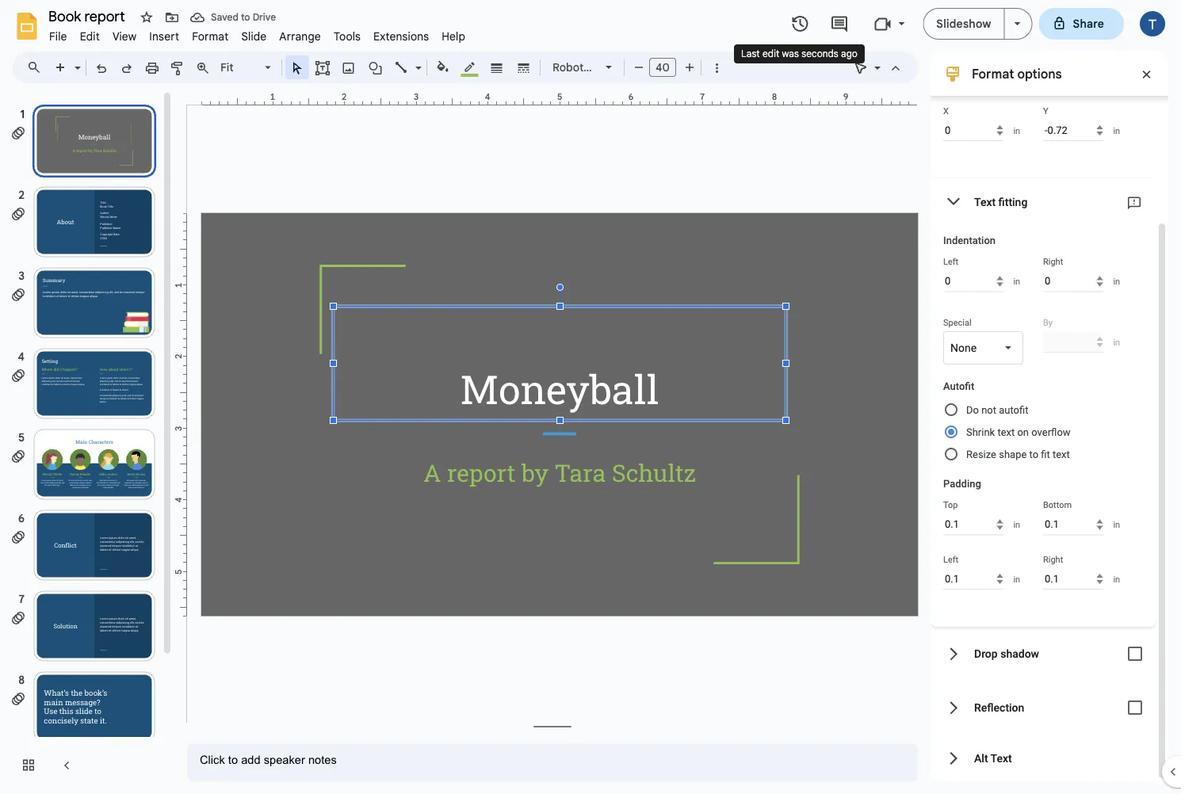 Task type: vqa. For each thing, say whether or not it's contained in the screenshot.
a
no



Task type: locate. For each thing, give the bounding box(es) containing it.
text left on
[[998, 426, 1015, 438]]

right up right padding, measured in inches. value must be between 0 and 6.0998 text box
[[1043, 555, 1063, 565]]

font list. roboto slab selected. option
[[553, 56, 616, 78]]

special
[[943, 318, 972, 327]]

format menu item
[[186, 27, 235, 46]]

Top padding, measured in inches. Value must be between 0 and 1.3688 text field
[[943, 514, 1003, 536]]

in right "bottom padding, measured in inches. value must be between 0 and 1.3688" text box
[[1113, 520, 1120, 530]]

file menu item
[[43, 27, 73, 46]]

shape image
[[367, 56, 385, 78]]

0 vertical spatial text
[[974, 195, 996, 208]]

1 right from the top
[[1043, 257, 1063, 267]]

auto fit type option group
[[943, 399, 1145, 472]]

Y position, measured in inches. Value must be between -58712 and 58712 text field
[[1043, 120, 1103, 141]]

0 horizontal spatial text
[[998, 426, 1015, 438]]

1 vertical spatial left
[[943, 555, 959, 565]]

navigation
[[0, 90, 174, 794]]

2 left from the top
[[943, 555, 959, 565]]

in right left padding, measured in inches. value must be between 0 and 6.0998 text box
[[1014, 574, 1021, 584]]

in right the 'y position, measured in inches. value must be between -58712 and 58712' text box
[[1113, 126, 1120, 136]]

menu bar containing file
[[43, 21, 472, 47]]

to left drive
[[241, 11, 250, 23]]

0 vertical spatial left
[[943, 257, 959, 267]]

in right the x position, measured in inches. value must be between -58712 and 58712 text box
[[1014, 126, 1021, 136]]

in for left indent, measured in inches. value must be between -1.9376 and 5.9998 text field
[[1014, 277, 1021, 287]]

edit
[[80, 29, 100, 43]]

format inside section
[[972, 66, 1014, 82]]

share button
[[1039, 8, 1124, 40]]

in for "bottom padding, measured in inches. value must be between 0 and 1.3688" text box
[[1113, 520, 1120, 530]]

fit
[[1041, 448, 1050, 460]]

1 horizontal spatial to
[[1030, 448, 1039, 460]]

in right special indent amount, measured in inches. value must be between 0.01 and 5.9998 'text field'
[[1113, 337, 1120, 347]]

drive
[[253, 11, 276, 23]]

text
[[974, 195, 996, 208], [991, 752, 1012, 765]]

drop shadow tab
[[931, 627, 1156, 681]]

text right fit
[[1053, 448, 1070, 460]]

shadow
[[1001, 648, 1039, 661]]

0 vertical spatial format
[[192, 29, 229, 43]]

slide menu item
[[235, 27, 273, 46]]

right
[[1043, 257, 1063, 267], [1043, 555, 1063, 565]]

in right right padding, measured in inches. value must be between 0 and 6.0998 text box
[[1113, 574, 1120, 584]]

Do not autofit radio
[[943, 399, 1145, 421]]

text inside tab
[[974, 195, 996, 208]]

Toggle shadow checkbox
[[1119, 638, 1151, 670]]

right up right indent, measured in inches. value must be between -1.9376 and 5.9998 text field
[[1043, 257, 1063, 267]]

Zoom text field
[[218, 56, 262, 78]]

slideshow button
[[923, 8, 1005, 40]]

1 vertical spatial text
[[991, 752, 1012, 765]]

text
[[998, 426, 1015, 438], [1053, 448, 1070, 460]]

0 horizontal spatial to
[[241, 11, 250, 23]]

1 left from the top
[[943, 257, 959, 267]]

Menus field
[[20, 56, 55, 78]]

1 horizontal spatial format
[[972, 66, 1014, 82]]

1 horizontal spatial text
[[1053, 448, 1070, 460]]

Resize shape to fit text radio
[[943, 443, 1145, 465]]

slideshow
[[937, 17, 991, 31]]

navigation inside format options application
[[0, 90, 174, 794]]

in for the 'y position, measured in inches. value must be between -58712 and 58712' text box
[[1113, 126, 1120, 136]]

in right the top padding, measured in inches. value must be between 0 and 1.3688 text box on the bottom right of the page
[[1014, 520, 1021, 530]]

by
[[1043, 318, 1053, 327]]

border color: #8bc34b, close to light green 1 image
[[461, 56, 479, 77]]

resize
[[966, 448, 997, 460]]

y
[[1043, 106, 1049, 116]]

shrink
[[966, 426, 995, 438]]

view
[[112, 29, 137, 43]]

to left fit
[[1030, 448, 1039, 460]]

roboto slab
[[553, 60, 616, 74]]

in for the top padding, measured in inches. value must be between 0 and 1.3688 text box on the bottom right of the page
[[1014, 520, 1021, 530]]

toggle reflection image
[[1119, 692, 1151, 724]]

in for special indent amount, measured in inches. value must be between 0.01 and 5.9998 'text field'
[[1113, 337, 1120, 347]]

in right left indent, measured in inches. value must be between -1.9376 and 5.9998 text field
[[1014, 277, 1021, 287]]

Right padding, measured in inches. Value must be between 0 and 6.0998 text field
[[1043, 568, 1103, 590]]

left for left indent, measured in inches. value must be between -1.9376 and 5.9998 text field
[[943, 257, 959, 267]]

reflection
[[974, 701, 1025, 715]]

live pointer settings image
[[871, 57, 881, 63]]

0 vertical spatial text
[[998, 426, 1015, 438]]

2 right from the top
[[1043, 555, 1063, 565]]

roboto
[[553, 60, 590, 74]]

left
[[943, 257, 959, 267], [943, 555, 959, 565]]

Font size text field
[[650, 58, 676, 77]]

in right right indent, measured in inches. value must be between -1.9376 and 5.9998 text field
[[1113, 277, 1120, 287]]

format left options
[[972, 66, 1014, 82]]

Toggle reflection checkbox
[[1119, 692, 1151, 724]]

format
[[192, 29, 229, 43], [972, 66, 1014, 82]]

format for format options
[[972, 66, 1014, 82]]

1 vertical spatial right
[[1043, 555, 1063, 565]]

format inside menu item
[[192, 29, 229, 43]]

format for format
[[192, 29, 229, 43]]

text inside radio
[[1053, 448, 1070, 460]]

text left fitting
[[974, 195, 996, 208]]

tools menu item
[[327, 27, 367, 46]]

1 vertical spatial format
[[972, 66, 1014, 82]]

Zoom field
[[216, 56, 278, 79]]

Shrink text on overflow radio
[[943, 421, 1145, 443]]

extensions menu item
[[367, 27, 435, 46]]

left up left padding, measured in inches. value must be between 0 and 6.0998 text box
[[943, 555, 959, 565]]

resize shape to fit text
[[966, 448, 1070, 460]]

left down indentation
[[943, 257, 959, 267]]

text right alt
[[991, 752, 1012, 765]]

fill color: transparent image
[[434, 56, 452, 77]]

0 vertical spatial right
[[1043, 257, 1063, 267]]

border dash option
[[515, 56, 533, 78]]

Special indent amount, measured in inches. Value must be between 0.01 and 5.9998 text field
[[1043, 331, 1103, 353]]

Font size field
[[649, 58, 683, 81]]

1 vertical spatial text
[[1053, 448, 1070, 460]]

main toolbar
[[6, 0, 729, 701]]

text fitting tab
[[931, 178, 1156, 225]]

format down saved
[[192, 29, 229, 43]]

in
[[1014, 126, 1021, 136], [1113, 126, 1120, 136], [1014, 277, 1021, 287], [1113, 277, 1120, 287], [1113, 337, 1120, 347], [1014, 520, 1021, 530], [1113, 520, 1120, 530], [1014, 574, 1021, 584], [1113, 574, 1120, 584]]

alt text
[[974, 752, 1012, 765]]

do not autofit
[[966, 404, 1029, 416]]

text inside tab
[[991, 752, 1012, 765]]

to
[[241, 11, 250, 23], [1030, 448, 1039, 460]]

0 vertical spatial to
[[241, 11, 250, 23]]

x
[[943, 106, 949, 116]]

1 vertical spatial to
[[1030, 448, 1039, 460]]

0 horizontal spatial format
[[192, 29, 229, 43]]

menu bar
[[43, 21, 472, 47]]

text inside 'option'
[[998, 426, 1015, 438]]



Task type: describe. For each thing, give the bounding box(es) containing it.
autofit
[[943, 381, 975, 392]]

format options application
[[0, 0, 1181, 794]]

autofit
[[999, 404, 1029, 416]]

file
[[49, 29, 67, 43]]

slide
[[241, 29, 267, 43]]

drop shadow
[[974, 648, 1039, 661]]

border weight option
[[488, 56, 506, 78]]

in for right indent, measured in inches. value must be between -1.9376 and 5.9998 text field
[[1113, 277, 1120, 287]]

none option
[[951, 340, 977, 356]]

view menu item
[[106, 27, 143, 46]]

top
[[943, 500, 958, 510]]

to inside radio
[[1030, 448, 1039, 460]]

X position, measured in inches. Value must be between -58712 and 58712 text field
[[943, 120, 1003, 141]]

Rename text field
[[43, 6, 134, 25]]

drop
[[974, 648, 998, 661]]

saved to drive
[[211, 11, 276, 23]]

shrink text on overflow
[[966, 426, 1071, 438]]

fitting
[[999, 195, 1028, 208]]

alt
[[974, 752, 988, 765]]

saved
[[211, 11, 239, 23]]

padding
[[943, 478, 981, 490]]

presentation options image
[[1014, 22, 1021, 25]]

insert image image
[[340, 56, 358, 78]]

none
[[951, 341, 977, 354]]

Right indent, measured in inches. Value must be between -1.9376 and 5.9998 text field
[[1043, 271, 1103, 292]]

Bottom padding, measured in inches. Value must be between 0 and 1.3688 text field
[[1043, 514, 1103, 536]]

left for left padding, measured in inches. value must be between 0 and 6.0998 text box
[[943, 555, 959, 565]]

format options section
[[931, 0, 1169, 782]]

Left padding, measured in inches. Value must be between 0 and 6.0998 text field
[[943, 568, 1003, 590]]

indentation
[[943, 235, 996, 247]]

not
[[982, 404, 997, 416]]

insert
[[149, 29, 179, 43]]

in for right padding, measured in inches. value must be between 0 and 6.0998 text box
[[1113, 574, 1120, 584]]

slab
[[593, 60, 616, 74]]

Star checkbox
[[136, 6, 158, 29]]

new slide with layout image
[[71, 57, 81, 63]]

menu bar banner
[[0, 0, 1181, 794]]

overflow
[[1032, 426, 1071, 438]]

right for right padding, measured in inches. value must be between 0 and 6.0998 text box
[[1043, 555, 1063, 565]]

right for right indent, measured in inches. value must be between -1.9376 and 5.9998 text field
[[1043, 257, 1063, 267]]

in for the x position, measured in inches. value must be between -58712 and 58712 text box
[[1014, 126, 1021, 136]]

shape
[[999, 448, 1027, 460]]

format options
[[972, 66, 1062, 82]]

on
[[1018, 426, 1029, 438]]

arrange menu item
[[273, 27, 327, 46]]

arrange
[[279, 29, 321, 43]]

insert menu item
[[143, 27, 186, 46]]

extensions
[[374, 29, 429, 43]]

tools
[[334, 29, 361, 43]]

help menu item
[[435, 27, 472, 46]]

in for left padding, measured in inches. value must be between 0 and 6.0998 text box
[[1014, 574, 1021, 584]]

edit menu item
[[73, 27, 106, 46]]

mode and view toolbar
[[848, 52, 909, 83]]

share
[[1073, 17, 1104, 31]]

do
[[966, 404, 979, 416]]

bottom
[[1043, 500, 1072, 510]]

to inside button
[[241, 11, 250, 23]]

Left indent, measured in inches. Value must be between -1.9376 and 5.9998 text field
[[943, 271, 1003, 292]]

alt text tab
[[931, 735, 1156, 782]]

saved to drive button
[[186, 6, 280, 29]]

help
[[442, 29, 465, 43]]

menu bar inside menu bar banner
[[43, 21, 472, 47]]

text fitting
[[974, 195, 1028, 208]]

toggle shadow image
[[1119, 638, 1151, 670]]

options
[[1018, 66, 1062, 82]]

reflection tab
[[931, 681, 1156, 735]]



